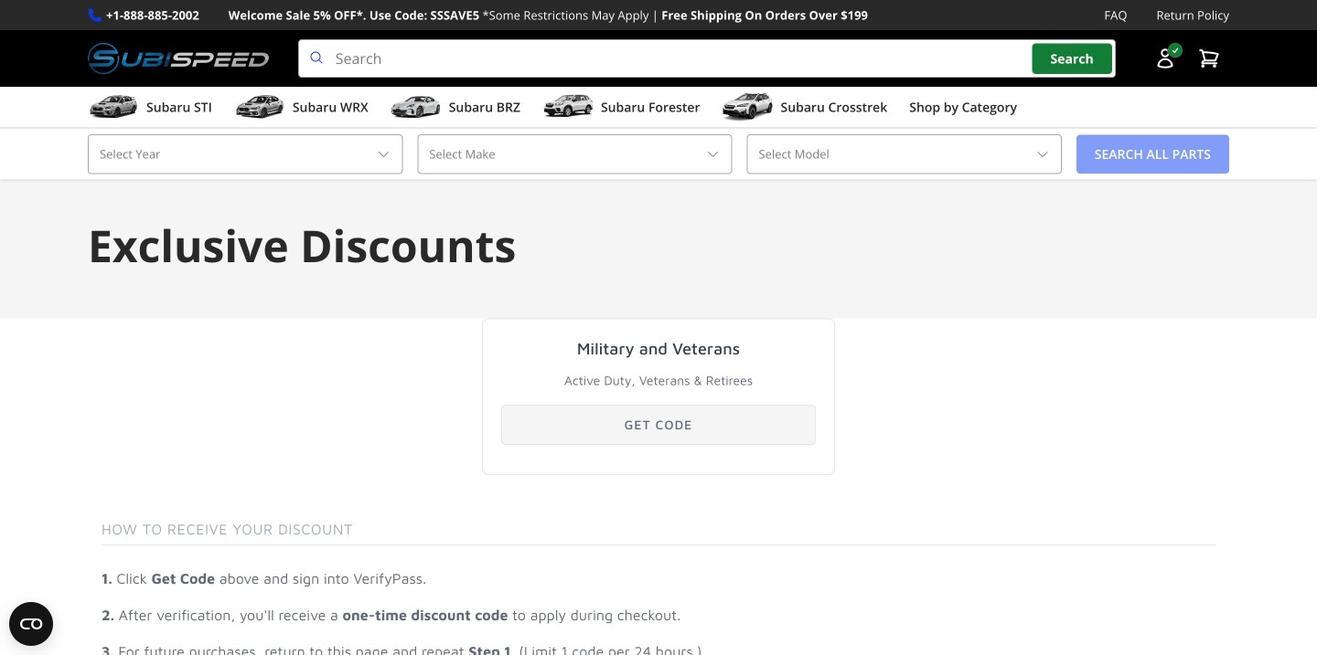 Task type: vqa. For each thing, say whether or not it's contained in the screenshot.
search input field
yes



Task type: locate. For each thing, give the bounding box(es) containing it.
Select Make button
[[417, 135, 732, 174]]

open widget image
[[9, 603, 53, 647]]

select year image
[[376, 147, 391, 162]]

search input field
[[298, 39, 1116, 78]]

Select Year button
[[88, 135, 403, 174]]

a subaru brz thumbnail image image
[[390, 93, 442, 121]]

account image
[[1154, 48, 1176, 70]]



Task type: describe. For each thing, give the bounding box(es) containing it.
a subaru forester thumbnail image image
[[542, 93, 594, 121]]

a subaru sti thumbnail image image
[[88, 93, 139, 121]]

a subaru crosstrek thumbnail image image
[[722, 93, 773, 121]]

subispeed logo image
[[88, 39, 269, 78]]

a subaru wrx thumbnail image image
[[234, 93, 285, 121]]

select make image
[[706, 147, 720, 162]]



